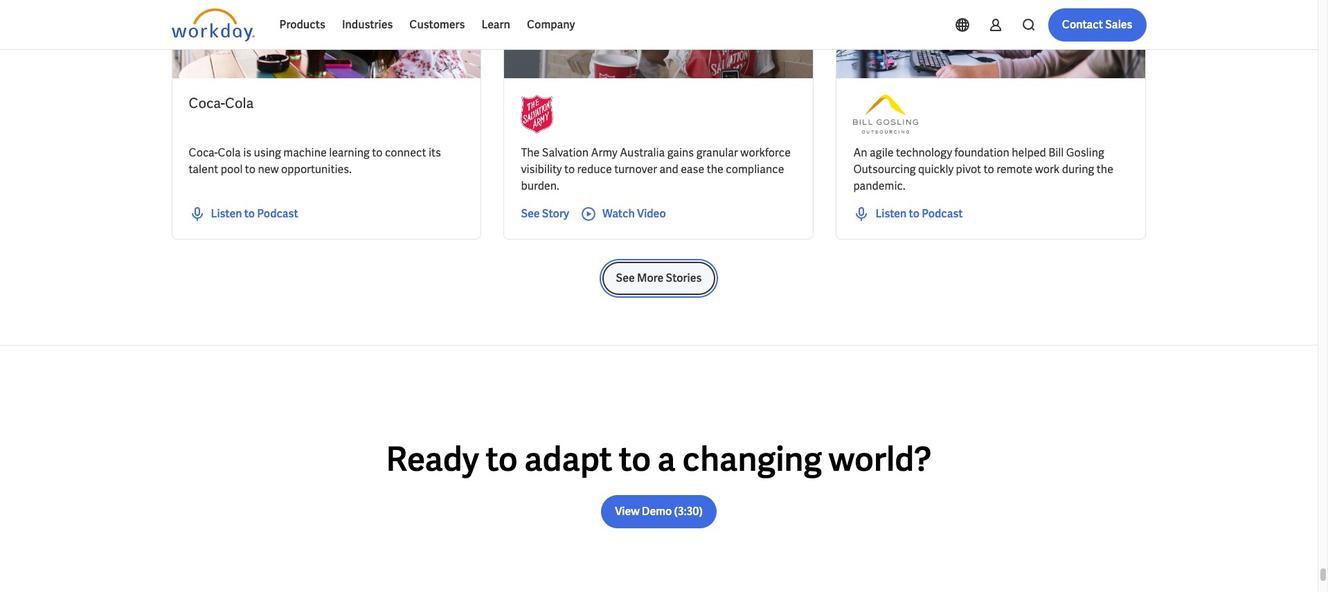 Task type: vqa. For each thing, say whether or not it's contained in the screenshot.
the rightmost 'Listen to Podcast' "link"
yes



Task type: locate. For each thing, give the bounding box(es) containing it.
new
[[258, 162, 279, 177]]

1 vertical spatial coca-
[[189, 146, 218, 160]]

2 coca- from the top
[[189, 146, 218, 160]]

1 vertical spatial cola
[[218, 146, 241, 160]]

industries
[[342, 17, 393, 32]]

demo
[[642, 504, 672, 519]]

turnover
[[614, 162, 657, 177]]

1 horizontal spatial podcast
[[922, 207, 963, 221]]

see more stories
[[616, 271, 702, 286]]

1 vertical spatial see
[[616, 271, 635, 286]]

watch
[[602, 207, 635, 221]]

2 the from the left
[[1097, 162, 1113, 177]]

to
[[372, 146, 383, 160], [245, 162, 256, 177], [564, 162, 575, 177], [984, 162, 994, 177], [244, 207, 255, 221], [909, 207, 920, 221], [486, 438, 518, 481], [619, 438, 651, 481]]

listen to podcast link
[[189, 206, 298, 223], [853, 206, 963, 223]]

see
[[521, 207, 540, 221], [616, 271, 635, 286]]

australia
[[620, 146, 665, 160]]

2 listen to podcast from the left
[[876, 207, 963, 221]]

coca- inside coca-cola is using machine learning to connect its talent pool to new opportunities.
[[189, 146, 218, 160]]

see left story
[[521, 207, 540, 221]]

products
[[279, 17, 325, 32]]

view demo (3:30) link
[[601, 495, 717, 529]]

podcast
[[257, 207, 298, 221], [922, 207, 963, 221]]

1 listen from the left
[[211, 207, 242, 221]]

its
[[429, 146, 441, 160]]

cola for coca-cola is using machine learning to connect its talent pool to new opportunities.
[[218, 146, 241, 160]]

burden.
[[521, 179, 559, 193]]

listen to podcast for talent
[[211, 207, 298, 221]]

see for see more stories
[[616, 271, 635, 286]]

the
[[707, 162, 724, 177], [1097, 162, 1113, 177]]

listen to podcast down new
[[211, 207, 298, 221]]

using
[[254, 146, 281, 160]]

the salvation army australia gains granular workforce visibility to reduce turnover and ease the compliance burden.
[[521, 146, 791, 193]]

listen down pool
[[211, 207, 242, 221]]

listen for an agile technology foundation helped bill gosling outsourcing quickly pivot to remote work during the pandemic.
[[876, 207, 907, 221]]

listen
[[211, 207, 242, 221], [876, 207, 907, 221]]

contact
[[1062, 17, 1103, 32]]

coca- for coca-cola is using machine learning to connect its talent pool to new opportunities.
[[189, 146, 218, 160]]

the down the granular
[[707, 162, 724, 177]]

customers
[[409, 17, 465, 32]]

1 horizontal spatial listen to podcast link
[[853, 206, 963, 223]]

1 vertical spatial more
[[637, 271, 664, 286]]

0 horizontal spatial podcast
[[257, 207, 298, 221]]

cola inside coca-cola is using machine learning to connect its talent pool to new opportunities.
[[218, 146, 241, 160]]

2 listen to podcast link from the left
[[853, 206, 963, 223]]

listen to podcast link down pool
[[189, 206, 298, 223]]

1 podcast from the left
[[257, 207, 298, 221]]

0 vertical spatial cola
[[225, 94, 254, 112]]

0 horizontal spatial the
[[707, 162, 724, 177]]

work
[[1035, 162, 1060, 177]]

business outcome button
[[331, 8, 453, 35]]

1 listen to podcast from the left
[[211, 207, 298, 221]]

machine
[[283, 146, 327, 160]]

0 horizontal spatial listen
[[211, 207, 242, 221]]

more button
[[464, 8, 526, 35]]

is
[[243, 146, 251, 160]]

ease
[[681, 162, 704, 177]]

watch video link
[[580, 206, 666, 223]]

topic
[[182, 15, 206, 28]]

listen to podcast down quickly
[[876, 207, 963, 221]]

0 horizontal spatial more
[[475, 15, 498, 28]]

workforce
[[740, 146, 791, 160]]

cola up pool
[[218, 146, 241, 160]]

0 vertical spatial see
[[521, 207, 540, 221]]

1 the from the left
[[707, 162, 724, 177]]

business outcome
[[343, 15, 425, 28]]

the inside the salvation army australia gains granular workforce visibility to reduce turnover and ease the compliance burden.
[[707, 162, 724, 177]]

and
[[660, 162, 678, 177]]

clear
[[541, 15, 565, 28]]

the
[[521, 146, 540, 160]]

opportunities.
[[281, 162, 352, 177]]

more
[[475, 15, 498, 28], [637, 271, 664, 286]]

1 coca- from the top
[[189, 94, 225, 112]]

during
[[1062, 162, 1094, 177]]

quickly
[[918, 162, 954, 177]]

more inside button
[[475, 15, 498, 28]]

the salvation army image
[[521, 95, 554, 134]]

2 listen from the left
[[876, 207, 907, 221]]

0 horizontal spatial see
[[521, 207, 540, 221]]

view demo (3:30)
[[615, 504, 703, 519]]

foundation
[[955, 146, 1010, 160]]

to inside the salvation army australia gains granular workforce visibility to reduce turnover and ease the compliance burden.
[[564, 162, 575, 177]]

1 horizontal spatial listen
[[876, 207, 907, 221]]

listen down pandemic.
[[876, 207, 907, 221]]

see more stories button
[[602, 262, 716, 295]]

0 vertical spatial coca-
[[189, 94, 225, 112]]

podcast for to
[[922, 207, 963, 221]]

more right customers
[[475, 15, 498, 28]]

more inside "button"
[[637, 271, 664, 286]]

pandemic.
[[853, 179, 905, 193]]

1 listen to podcast link from the left
[[189, 206, 298, 223]]

the down gosling
[[1097, 162, 1113, 177]]

bill gosling outsourcing image
[[853, 95, 918, 134]]

agile
[[870, 146, 894, 160]]

0 horizontal spatial listen to podcast link
[[189, 206, 298, 223]]

listen to podcast
[[211, 207, 298, 221], [876, 207, 963, 221]]

more left stories
[[637, 271, 664, 286]]

listen for coca-cola is using machine learning to connect its talent pool to new opportunities.
[[211, 207, 242, 221]]

1 horizontal spatial the
[[1097, 162, 1113, 177]]

remote
[[997, 162, 1033, 177]]

bill
[[1048, 146, 1064, 160]]

cola for coca-cola
[[225, 94, 254, 112]]

podcast down new
[[257, 207, 298, 221]]

connect
[[385, 146, 426, 160]]

1 horizontal spatial more
[[637, 271, 664, 286]]

0 vertical spatial more
[[475, 15, 498, 28]]

(3:30)
[[674, 504, 703, 519]]

0 horizontal spatial listen to podcast
[[211, 207, 298, 221]]

cola up "is"
[[225, 94, 254, 112]]

cola
[[225, 94, 254, 112], [218, 146, 241, 160]]

coca-cola is using machine learning to connect its talent pool to new opportunities.
[[189, 146, 441, 177]]

see inside "button"
[[616, 271, 635, 286]]

1 horizontal spatial see
[[616, 271, 635, 286]]

sales
[[1105, 17, 1133, 32]]

contact sales link
[[1048, 8, 1146, 42]]

1 horizontal spatial listen to podcast
[[876, 207, 963, 221]]

podcast down quickly
[[922, 207, 963, 221]]

pool
[[221, 162, 243, 177]]

listen to podcast link down pandemic.
[[853, 206, 963, 223]]

2 podcast from the left
[[922, 207, 963, 221]]

world?
[[829, 438, 932, 481]]

coca-
[[189, 94, 225, 112], [189, 146, 218, 160]]

contact sales
[[1062, 17, 1133, 32]]

to inside an agile technology foundation helped bill gosling outsourcing quickly pivot to remote work during the pandemic.
[[984, 162, 994, 177]]

learning
[[329, 146, 370, 160]]

coca-cola
[[189, 94, 254, 112]]

ready
[[386, 438, 479, 481]]

talent
[[189, 162, 218, 177]]

see left stories
[[616, 271, 635, 286]]



Task type: describe. For each thing, give the bounding box(es) containing it.
see story link
[[521, 206, 569, 223]]

changing
[[682, 438, 822, 481]]

story
[[542, 207, 569, 221]]

industries button
[[334, 8, 401, 42]]

company
[[527, 17, 575, 32]]

industry button
[[245, 8, 320, 35]]

listen to podcast for pivot
[[876, 207, 963, 221]]

listen to podcast link for pivot
[[853, 206, 963, 223]]

technology
[[896, 146, 952, 160]]

a
[[658, 438, 676, 481]]

visibility
[[521, 162, 562, 177]]

customers button
[[401, 8, 473, 42]]

Search Customer Stories text field
[[950, 9, 1119, 33]]

granular
[[696, 146, 738, 160]]

products button
[[271, 8, 334, 42]]

view
[[615, 504, 640, 519]]

army
[[591, 146, 618, 160]]

video
[[637, 207, 666, 221]]

gains
[[667, 146, 694, 160]]

see for see story
[[521, 207, 540, 221]]

an
[[853, 146, 867, 160]]

adapt
[[524, 438, 612, 481]]

outsourcing
[[853, 162, 916, 177]]

coca- for coca-cola
[[189, 94, 225, 112]]

topic button
[[171, 8, 234, 35]]

business
[[343, 15, 382, 28]]

learn button
[[473, 8, 519, 42]]

ready to adapt to a changing world?
[[386, 438, 932, 481]]

listen to podcast link for talent
[[189, 206, 298, 223]]

see story
[[521, 207, 569, 221]]

salvation
[[542, 146, 589, 160]]

helped
[[1012, 146, 1046, 160]]

pivot
[[956, 162, 981, 177]]

industry
[[256, 15, 293, 28]]

stories
[[666, 271, 702, 286]]

all
[[567, 15, 578, 28]]

compliance
[[726, 162, 784, 177]]

clear all
[[541, 15, 578, 28]]

the inside an agile technology foundation helped bill gosling outsourcing quickly pivot to remote work during the pandemic.
[[1097, 162, 1113, 177]]

outcome
[[384, 15, 425, 28]]

learn
[[482, 17, 510, 32]]

podcast for pool
[[257, 207, 298, 221]]

clear all button
[[537, 8, 582, 35]]

an agile technology foundation helped bill gosling outsourcing quickly pivot to remote work during the pandemic.
[[853, 146, 1113, 193]]

watch video
[[602, 207, 666, 221]]

go to the homepage image
[[171, 8, 254, 42]]

gosling
[[1066, 146, 1104, 160]]

reduce
[[577, 162, 612, 177]]

company button
[[519, 8, 583, 42]]



